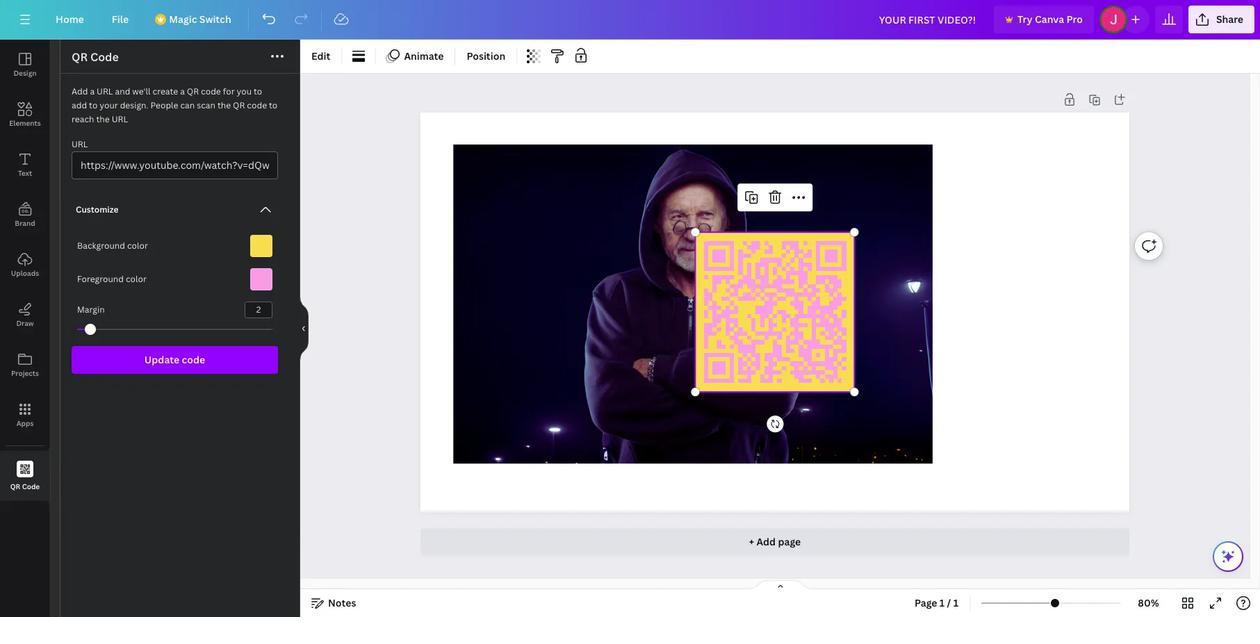 Task type: vqa. For each thing, say whether or not it's contained in the screenshot.
Edit button
yes



Task type: describe. For each thing, give the bounding box(es) containing it.
hide image
[[300, 295, 309, 362]]

code inside button
[[182, 353, 205, 366]]

file
[[112, 13, 129, 26]]

elements button
[[0, 90, 50, 140]]

foreground
[[77, 273, 124, 285]]

qr code button
[[0, 451, 50, 501]]

margin
[[77, 304, 105, 316]]

1 vertical spatial url
[[112, 113, 128, 125]]

canva assistant image
[[1220, 549, 1237, 565]]

color for foreground color
[[126, 273, 147, 285]]

design button
[[0, 40, 50, 90]]

+ add page
[[749, 535, 801, 549]]

design.
[[120, 99, 149, 111]]

try canva pro button
[[994, 6, 1094, 33]]

magic switch button
[[145, 6, 242, 33]]

apps
[[16, 419, 34, 428]]

Enter URL text field
[[81, 152, 269, 179]]

position button
[[461, 45, 511, 67]]

0 vertical spatial code
[[90, 49, 119, 65]]

customize
[[76, 204, 118, 216]]

notes
[[328, 597, 356, 610]]

reach
[[72, 113, 94, 125]]

qr down home link
[[72, 49, 88, 65]]

/
[[947, 597, 951, 610]]

scan
[[197, 99, 216, 111]]

page
[[915, 597, 938, 610]]

elements
[[9, 118, 41, 128]]

+ add page button
[[421, 528, 1130, 556]]

home
[[56, 13, 84, 26]]

brand button
[[0, 190, 50, 240]]

animate
[[404, 49, 444, 63]]

people
[[151, 99, 178, 111]]

update code button
[[72, 346, 278, 374]]

projects
[[11, 369, 39, 378]]

1 1 from the left
[[940, 597, 945, 610]]

side panel tab list
[[0, 40, 50, 501]]

page 1 / 1
[[915, 597, 959, 610]]

your
[[100, 99, 118, 111]]

add
[[72, 99, 87, 111]]

1 horizontal spatial the
[[218, 99, 231, 111]]

magic
[[169, 13, 197, 26]]

color for background color
[[127, 240, 148, 252]]

1 a from the left
[[90, 86, 95, 97]]

canva
[[1035, 13, 1065, 26]]

try
[[1018, 13, 1033, 26]]

update
[[145, 353, 179, 366]]

update code
[[145, 353, 205, 366]]

magic switch
[[169, 13, 231, 26]]

notes button
[[306, 592, 362, 615]]

0 horizontal spatial to
[[89, 99, 98, 111]]

2 horizontal spatial to
[[269, 99, 278, 111]]

edit
[[312, 49, 331, 63]]

uploads
[[11, 268, 39, 278]]

2 a from the left
[[180, 86, 185, 97]]

qr up can on the left of the page
[[187, 86, 199, 97]]

1 horizontal spatial to
[[254, 86, 262, 97]]

code inside qr code button
[[22, 482, 40, 491]]

add inside add a url and we'll create a qr code for you to add to your design. people can scan the qr code to reach the url
[[72, 86, 88, 97]]

share button
[[1189, 6, 1255, 33]]



Task type: locate. For each thing, give the bounding box(es) containing it.
add a url and we'll create a qr code for you to add to your design. people can scan the qr code to reach the url
[[72, 86, 278, 125]]

2 vertical spatial url
[[72, 138, 88, 150]]

0 horizontal spatial the
[[96, 113, 110, 125]]

+
[[749, 535, 755, 549]]

0 horizontal spatial code
[[22, 482, 40, 491]]

qr
[[72, 49, 88, 65], [187, 86, 199, 97], [233, 99, 245, 111], [10, 482, 20, 491]]

Margin text field
[[245, 302, 272, 318]]

edit button
[[306, 45, 336, 67]]

#ffd951 image
[[250, 235, 273, 257]]

0 vertical spatial code
[[201, 86, 221, 97]]

add
[[72, 86, 88, 97], [757, 535, 776, 549]]

1
[[940, 597, 945, 610], [954, 597, 959, 610]]

qr down you at the left top of page
[[233, 99, 245, 111]]

qr code down apps
[[10, 482, 40, 491]]

animate button
[[382, 45, 450, 67]]

0 vertical spatial the
[[218, 99, 231, 111]]

add up add
[[72, 86, 88, 97]]

a
[[90, 86, 95, 97], [180, 86, 185, 97]]

0 horizontal spatial a
[[90, 86, 95, 97]]

apps button
[[0, 390, 50, 440]]

create
[[153, 86, 178, 97]]

qr code inside button
[[10, 482, 40, 491]]

url down reach
[[72, 138, 88, 150]]

color right background
[[127, 240, 148, 252]]

0 vertical spatial add
[[72, 86, 88, 97]]

the down for
[[218, 99, 231, 111]]

code down you at the left top of page
[[247, 99, 267, 111]]

to right add
[[89, 99, 98, 111]]

a up can on the left of the page
[[180, 86, 185, 97]]

1 vertical spatial code
[[22, 482, 40, 491]]

qr code
[[72, 49, 119, 65], [10, 482, 40, 491]]

Design title text field
[[868, 6, 989, 33]]

1 right /
[[954, 597, 959, 610]]

draw
[[16, 318, 34, 328]]

qr down apps
[[10, 482, 20, 491]]

0 horizontal spatial qr code
[[10, 482, 40, 491]]

customize button
[[72, 196, 278, 224]]

color
[[127, 240, 148, 252], [126, 273, 147, 285]]

you
[[237, 86, 252, 97]]

can
[[180, 99, 195, 111]]

1 left /
[[940, 597, 945, 610]]

page
[[778, 535, 801, 549]]

to right scan
[[269, 99, 278, 111]]

add inside button
[[757, 535, 776, 549]]

url down your
[[112, 113, 128, 125]]

background color
[[77, 240, 148, 252]]

0 horizontal spatial 1
[[940, 597, 945, 610]]

draw button
[[0, 290, 50, 340]]

home link
[[45, 6, 95, 33]]

to
[[254, 86, 262, 97], [89, 99, 98, 111], [269, 99, 278, 111]]

text
[[18, 168, 32, 178]]

code up "and"
[[90, 49, 119, 65]]

0 horizontal spatial add
[[72, 86, 88, 97]]

1 vertical spatial color
[[126, 273, 147, 285]]

uploads button
[[0, 240, 50, 290]]

code
[[90, 49, 119, 65], [22, 482, 40, 491]]

try canva pro
[[1018, 13, 1083, 26]]

code down apps
[[22, 482, 40, 491]]

qr inside button
[[10, 482, 20, 491]]

1 vertical spatial code
[[247, 99, 267, 111]]

1 horizontal spatial code
[[90, 49, 119, 65]]

0 vertical spatial qr code
[[72, 49, 119, 65]]

brand
[[15, 218, 35, 228]]

2 1 from the left
[[954, 597, 959, 610]]

2 vertical spatial code
[[182, 353, 205, 366]]

the
[[218, 99, 231, 111], [96, 113, 110, 125]]

share
[[1217, 13, 1244, 26]]

1 vertical spatial the
[[96, 113, 110, 125]]

1 horizontal spatial add
[[757, 535, 776, 549]]

1 vertical spatial qr code
[[10, 482, 40, 491]]

pro
[[1067, 13, 1083, 26]]

code right update
[[182, 353, 205, 366]]

1 horizontal spatial 1
[[954, 597, 959, 610]]

file button
[[101, 6, 140, 33]]

80%
[[1139, 597, 1160, 610]]

80% button
[[1127, 592, 1172, 615]]

the down your
[[96, 113, 110, 125]]

we'll
[[132, 86, 151, 97]]

1 horizontal spatial a
[[180, 86, 185, 97]]

url up your
[[97, 86, 113, 97]]

qr code up "and"
[[72, 49, 119, 65]]

0 vertical spatial url
[[97, 86, 113, 97]]

1 vertical spatial add
[[757, 535, 776, 549]]

a up reach
[[90, 86, 95, 97]]

main menu bar
[[0, 0, 1261, 40]]

url
[[97, 86, 113, 97], [112, 113, 128, 125], [72, 138, 88, 150]]

switch
[[199, 13, 231, 26]]

design
[[14, 68, 37, 78]]

to right you at the left top of page
[[254, 86, 262, 97]]

projects button
[[0, 340, 50, 390]]

1 horizontal spatial qr code
[[72, 49, 119, 65]]

text button
[[0, 140, 50, 190]]

for
[[223, 86, 235, 97]]

#fda3e6 image
[[250, 268, 273, 291]]

code
[[201, 86, 221, 97], [247, 99, 267, 111], [182, 353, 205, 366]]

color right foreground
[[126, 273, 147, 285]]

background
[[77, 240, 125, 252]]

0 vertical spatial color
[[127, 240, 148, 252]]

foreground color
[[77, 273, 147, 285]]

code up scan
[[201, 86, 221, 97]]

and
[[115, 86, 130, 97]]

show pages image
[[747, 580, 814, 591]]

add right +
[[757, 535, 776, 549]]

position
[[467, 49, 506, 63]]



